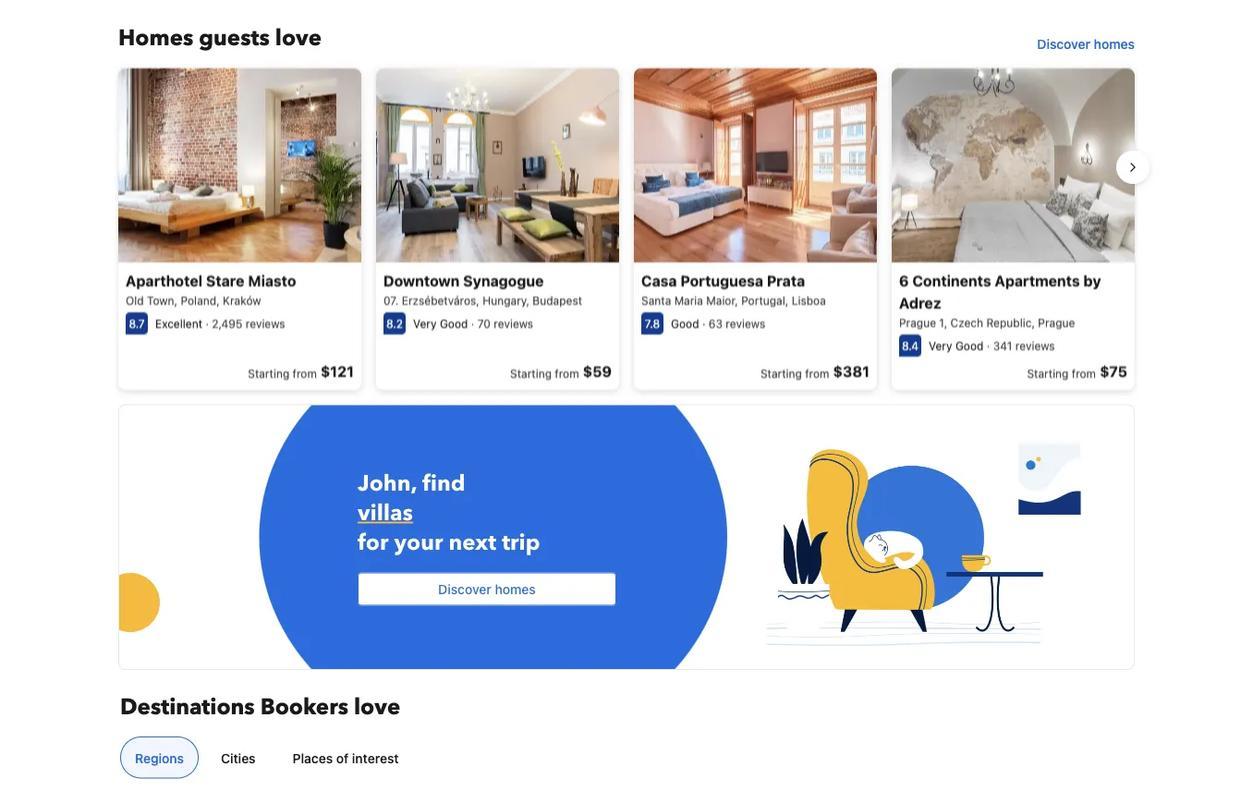 Task type: locate. For each thing, give the bounding box(es) containing it.
reviews
[[246, 318, 285, 331], [494, 318, 533, 331], [726, 318, 765, 331], [1015, 340, 1055, 353]]

continents
[[912, 272, 991, 290]]

very good element down czech
[[929, 340, 984, 353]]

starting inside starting from $381
[[760, 367, 802, 380]]

reviews right 341
[[1015, 340, 1055, 353]]

4 from from the left
[[1072, 367, 1096, 380]]

discover homes link
[[1030, 28, 1142, 61]]

downtown synagogue 07. erzsébetváros, hungary, budapest
[[383, 272, 582, 307]]

discover inside discover homes link
[[1037, 36, 1090, 52]]

starting for $121
[[248, 367, 289, 380]]

of
[[336, 751, 349, 766]]

0 horizontal spatial love
[[275, 23, 322, 54]]

very
[[413, 318, 437, 331], [929, 340, 952, 353]]

4 starting from the left
[[1027, 367, 1069, 380]]

8.2 element
[[383, 313, 406, 335]]

1,
[[939, 316, 947, 329]]

3 from from the left
[[805, 367, 829, 380]]

love
[[275, 23, 322, 54], [354, 692, 400, 723]]

starting down very good · 341 reviews
[[1027, 367, 1069, 380]]

1 vertical spatial discover homes
[[438, 582, 536, 597]]

2 horizontal spatial good
[[955, 340, 984, 353]]

very down 1,
[[929, 340, 952, 353]]

good for adrez
[[955, 340, 984, 353]]

1 horizontal spatial love
[[354, 692, 400, 723]]

0 vertical spatial discover
[[1037, 36, 1090, 52]]

john,
[[358, 469, 417, 499]]

adrez
[[899, 294, 941, 312]]

good
[[440, 318, 468, 331], [671, 318, 699, 331], [955, 340, 984, 353]]

0 horizontal spatial good
[[440, 318, 468, 331]]

starting inside 'starting from $59'
[[510, 367, 552, 380]]

for your next trip
[[358, 528, 540, 559]]

2 from from the left
[[555, 367, 579, 380]]

1 starting from the left
[[248, 367, 289, 380]]

· left 2,495
[[205, 318, 209, 331]]

portuguesa
[[680, 272, 763, 290]]

0 vertical spatial very
[[413, 318, 437, 331]]

homes
[[118, 23, 193, 54]]

from inside starting from $75
[[1072, 367, 1096, 380]]

tab list containing regions
[[113, 737, 1133, 780]]

prata
[[767, 272, 805, 290]]

old
[[126, 294, 144, 307]]

reviews down the kraków
[[246, 318, 285, 331]]

homes guests love
[[118, 23, 322, 54]]

1 vertical spatial very good element
[[929, 340, 984, 353]]

0 vertical spatial discover homes
[[1037, 36, 1135, 52]]

good down czech
[[955, 340, 984, 353]]

starting for $59
[[510, 367, 552, 380]]

1 vertical spatial very
[[929, 340, 952, 353]]

good down erzsébetváros,
[[440, 318, 468, 331]]

discover
[[1037, 36, 1090, 52], [438, 582, 491, 597]]

love up interest
[[354, 692, 400, 723]]

very good element
[[413, 318, 468, 331], [929, 340, 984, 353]]

6
[[899, 272, 909, 290]]

from left $121
[[293, 367, 317, 380]]

region inside main content
[[103, 61, 1150, 398]]

1 horizontal spatial discover
[[1037, 36, 1090, 52]]

region
[[103, 61, 1150, 398]]

starting
[[248, 367, 289, 380], [510, 367, 552, 380], [760, 367, 802, 380], [1027, 367, 1069, 380]]

8.4
[[902, 339, 919, 352]]

love right the "guests"
[[275, 23, 322, 54]]

starting left $59
[[510, 367, 552, 380]]

0 horizontal spatial discover
[[438, 582, 491, 597]]

very good element for adrez
[[929, 340, 984, 353]]

maria
[[674, 294, 703, 307]]

1 vertical spatial love
[[354, 692, 400, 723]]

1 horizontal spatial very
[[929, 340, 952, 353]]

homes
[[1094, 36, 1135, 52], [495, 582, 536, 597]]

· left 70
[[471, 318, 474, 331]]

from left $381
[[805, 367, 829, 380]]

very good · 341 reviews
[[929, 340, 1055, 353]]

guests
[[199, 23, 270, 54]]

7.8
[[645, 317, 660, 330]]

3 starting from the left
[[760, 367, 802, 380]]

from for $75
[[1072, 367, 1096, 380]]

bookers
[[260, 692, 348, 723]]

0 horizontal spatial very good element
[[413, 318, 468, 331]]

1 horizontal spatial discover homes
[[1037, 36, 1135, 52]]

very for hungary,
[[413, 318, 437, 331]]

from left $59
[[555, 367, 579, 380]]

from for $59
[[555, 367, 579, 380]]

republic,
[[986, 316, 1035, 329]]

starting from $75
[[1027, 363, 1127, 380]]

starting left $381
[[760, 367, 802, 380]]

starting inside starting from $121
[[248, 367, 289, 380]]

0 horizontal spatial discover homes
[[438, 582, 536, 597]]

erzsébetváros,
[[402, 294, 480, 307]]

destinations
[[120, 692, 255, 723]]

very good element for hungary,
[[413, 318, 468, 331]]

341
[[993, 340, 1012, 353]]

from for $381
[[805, 367, 829, 380]]

07.
[[383, 294, 399, 307]]

0 vertical spatial homes
[[1094, 36, 1135, 52]]

8.4 element
[[899, 335, 921, 357]]

starting left $121
[[248, 367, 289, 380]]

from
[[293, 367, 317, 380], [555, 367, 579, 380], [805, 367, 829, 380], [1072, 367, 1096, 380]]

·
[[205, 318, 209, 331], [471, 318, 474, 331], [702, 318, 705, 331], [987, 340, 990, 353]]

very down erzsébetváros,
[[413, 318, 437, 331]]

prague down adrez
[[899, 316, 936, 329]]

· left 341
[[987, 340, 990, 353]]

from left $75
[[1072, 367, 1096, 380]]

next
[[449, 528, 496, 559]]

70
[[477, 318, 491, 331]]

from inside 'starting from $59'
[[555, 367, 579, 380]]

discover homes
[[1037, 36, 1135, 52], [438, 582, 536, 597]]

$121
[[321, 363, 354, 380]]

1 vertical spatial homes
[[495, 582, 536, 597]]

love for destinations bookers love
[[354, 692, 400, 723]]

1 horizontal spatial prague
[[1038, 316, 1075, 329]]

cities button
[[206, 737, 270, 779]]

2 prague from the left
[[1038, 316, 1075, 329]]

from inside starting from $381
[[805, 367, 829, 380]]

2 starting from the left
[[510, 367, 552, 380]]

downtown
[[383, 272, 460, 290]]

casa
[[641, 272, 677, 290]]

hungary,
[[483, 294, 529, 307]]

1 horizontal spatial good
[[671, 318, 699, 331]]

7.8 element
[[641, 313, 663, 335]]

from inside starting from $121
[[293, 367, 317, 380]]

1 horizontal spatial very good element
[[929, 340, 984, 353]]

good down maria
[[671, 318, 699, 331]]

0 vertical spatial very good element
[[413, 318, 468, 331]]

2,495
[[212, 318, 242, 331]]

prague down apartments at the right of the page
[[1038, 316, 1075, 329]]

tab list
[[113, 737, 1133, 780]]

0 vertical spatial love
[[275, 23, 322, 54]]

very good element down erzsébetváros,
[[413, 318, 468, 331]]

synagogue
[[463, 272, 544, 290]]

reviews down hungary,
[[494, 318, 533, 331]]

casa portuguesa prata santa maria maior, portugal, lisboa
[[641, 272, 826, 307]]

1 horizontal spatial homes
[[1094, 36, 1135, 52]]

find
[[422, 469, 465, 499]]

region containing aparthotel stare miasto
[[103, 61, 1150, 398]]

very for adrez
[[929, 340, 952, 353]]

0 horizontal spatial prague
[[899, 316, 936, 329]]

santa
[[641, 294, 671, 307]]

love inside main content
[[275, 23, 322, 54]]

0 horizontal spatial very
[[413, 318, 437, 331]]

main content
[[101, 0, 1150, 747]]

starting inside starting from $75
[[1027, 367, 1069, 380]]

prague
[[899, 316, 936, 329], [1038, 316, 1075, 329]]

poland,
[[181, 294, 220, 307]]

1 from from the left
[[293, 367, 317, 380]]

reviews right '63'
[[726, 318, 765, 331]]

excellent · 2,495 reviews
[[155, 318, 285, 331]]

regions button
[[120, 737, 199, 779]]

budapest
[[533, 294, 582, 307]]

discover homes inside discover homes link
[[1037, 36, 1135, 52]]

places of interest button
[[278, 737, 414, 779]]

$75
[[1100, 363, 1127, 380]]

villas
[[358, 498, 413, 529]]



Task type: vqa. For each thing, say whether or not it's contained in the screenshot.
2nd the Bora from the left
no



Task type: describe. For each thing, give the bounding box(es) containing it.
czech
[[950, 316, 983, 329]]

from for $121
[[293, 367, 317, 380]]

· left '63'
[[702, 318, 705, 331]]

maior,
[[706, 294, 738, 307]]

regions
[[135, 751, 184, 766]]

very good · 70 reviews
[[413, 318, 533, 331]]

excellent
[[155, 318, 202, 331]]

8.2
[[386, 317, 403, 330]]

1 vertical spatial discover
[[438, 582, 491, 597]]

love for homes guests love
[[275, 23, 322, 54]]

aparthotel stare miasto old town, poland, kraków
[[126, 272, 296, 307]]

places of interest
[[293, 751, 399, 766]]

good for hungary,
[[440, 318, 468, 331]]

interest
[[352, 751, 399, 766]]

$59
[[583, 363, 612, 380]]

john, find
[[358, 469, 465, 499]]

starting from $381
[[760, 363, 870, 380]]

1 prague from the left
[[899, 316, 936, 329]]

town,
[[147, 294, 178, 307]]

good element
[[671, 318, 699, 331]]

good · 63 reviews
[[671, 318, 765, 331]]

aparthotel
[[126, 272, 202, 290]]

kraków
[[223, 294, 261, 307]]

places
[[293, 751, 333, 766]]

apartments
[[995, 272, 1080, 290]]

starting for $381
[[760, 367, 802, 380]]

starting for $75
[[1027, 367, 1069, 380]]

your
[[394, 528, 443, 559]]

miasto
[[248, 272, 296, 290]]

8.7 element
[[126, 313, 148, 335]]

0 horizontal spatial homes
[[495, 582, 536, 597]]

excellent element
[[155, 318, 202, 331]]

destinations bookers love
[[120, 692, 400, 723]]

starting from $121
[[248, 363, 354, 380]]

by
[[1084, 272, 1101, 290]]

cities
[[221, 751, 256, 766]]

for
[[358, 528, 388, 559]]

trip
[[502, 528, 540, 559]]

lisboa
[[792, 294, 826, 307]]

8.7
[[129, 317, 145, 330]]

main content containing homes guests love
[[101, 0, 1150, 747]]

portugal,
[[741, 294, 789, 307]]

$381
[[833, 363, 870, 380]]

starting from $59
[[510, 363, 612, 380]]

stare
[[206, 272, 244, 290]]

6 continents apartments by adrez prague 1, czech republic, prague
[[899, 272, 1101, 329]]

63
[[709, 318, 723, 331]]



